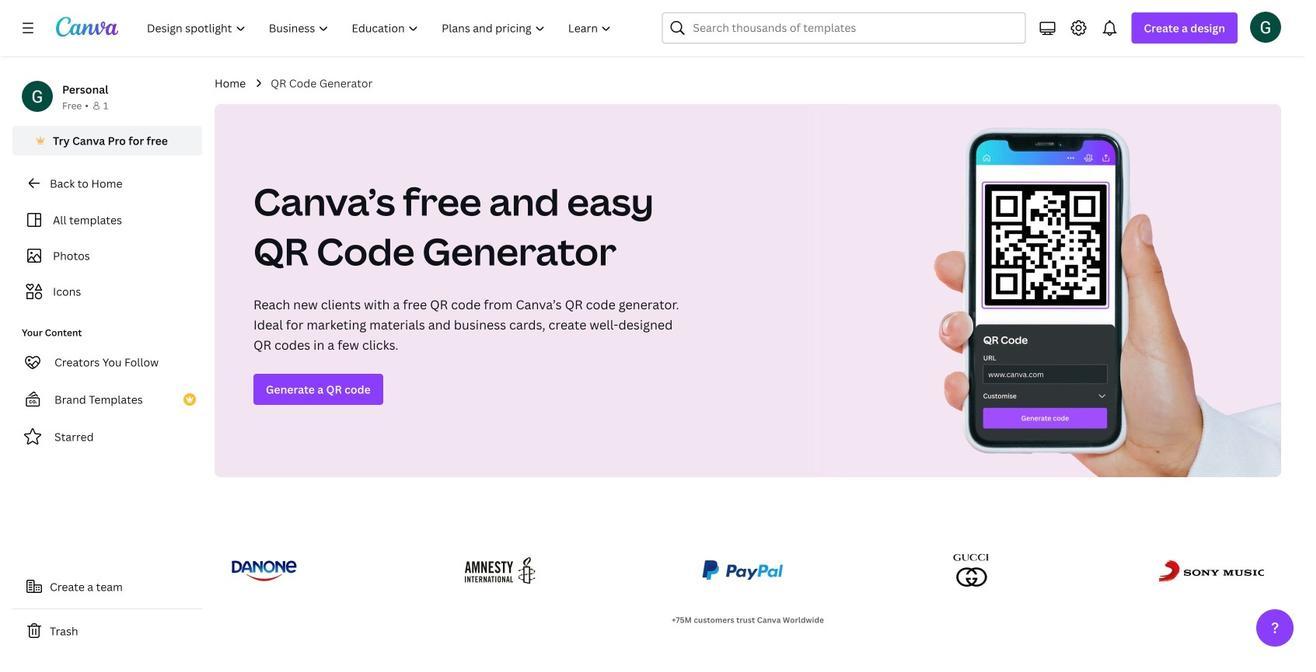 Task type: vqa. For each thing, say whether or not it's contained in the screenshot.
gucci image
yes



Task type: describe. For each thing, give the bounding box(es) containing it.
gucci image
[[949, 552, 996, 590]]

trusted by element
[[210, 543, 1287, 599]]

sony music image
[[1157, 552, 1268, 590]]

paypal image
[[699, 552, 788, 590]]

preview of qr code generator tool image
[[802, 104, 1300, 478]]



Task type: locate. For each thing, give the bounding box(es) containing it.
amnesty international image
[[461, 552, 538, 590]]

None search field
[[662, 12, 1026, 44]]

top level navigation element
[[137, 12, 625, 44]]

danone image
[[229, 552, 300, 590]]

Search search field
[[693, 13, 1016, 43]]

greg robinson image
[[1251, 11, 1282, 43]]



